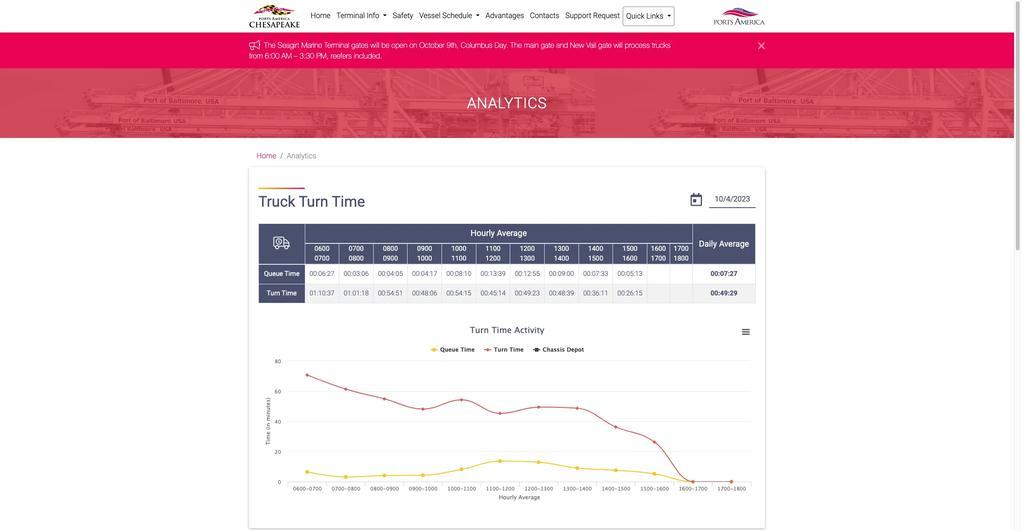 Task type: vqa. For each thing, say whether or not it's contained in the screenshot.


Task type: describe. For each thing, give the bounding box(es) containing it.
schedule
[[442, 11, 472, 20]]

0800 0900
[[383, 245, 398, 263]]

the seagirt marine terminal gates will be open on october 9th, columbus day. the main gate and new vail gate will process trucks from 6:00 am – 3:30 pm, reefers included. link
[[249, 41, 671, 60]]

time for 00:06:27
[[285, 270, 300, 278]]

from
[[249, 52, 263, 60]]

1300 1400
[[554, 245, 569, 263]]

safety
[[393, 11, 413, 20]]

00:36:11
[[583, 290, 609, 298]]

info
[[367, 11, 380, 20]]

quick links link
[[623, 7, 675, 26]]

0 vertical spatial 1600
[[651, 245, 666, 253]]

1 vertical spatial 1200
[[486, 255, 501, 263]]

1100 1200
[[486, 245, 501, 263]]

1500 1600
[[623, 245, 638, 263]]

request
[[593, 11, 620, 20]]

support request link
[[563, 7, 623, 25]]

0 vertical spatial 1000
[[452, 245, 467, 253]]

links
[[647, 12, 664, 20]]

close image
[[758, 40, 765, 51]]

00:08:10
[[447, 270, 472, 278]]

queue
[[264, 270, 283, 278]]

0 vertical spatial 0800
[[383, 245, 398, 253]]

0 vertical spatial analytics
[[467, 94, 547, 112]]

00:07:27
[[711, 270, 738, 278]]

contacts
[[530, 11, 560, 20]]

vail
[[586, 41, 596, 49]]

pm,
[[316, 52, 329, 60]]

1 vertical spatial 1700
[[651, 255, 666, 263]]

1 vertical spatial 1000
[[417, 255, 432, 263]]

0600
[[315, 245, 330, 253]]

00:03:06
[[344, 270, 369, 278]]

1 vertical spatial 1500
[[588, 255, 604, 263]]

01:01:18
[[344, 290, 369, 298]]

home for home link to the left
[[257, 152, 277, 160]]

0700 0800
[[349, 245, 364, 263]]

calendar day image
[[691, 194, 702, 207]]

new
[[570, 41, 584, 49]]

1 horizontal spatial 1300
[[554, 245, 569, 253]]

marine
[[301, 41, 322, 49]]

0 horizontal spatial 0900
[[383, 255, 398, 263]]

1200 1300
[[520, 245, 535, 263]]

9th,
[[447, 41, 459, 49]]

support
[[566, 11, 592, 20]]

–
[[294, 52, 298, 60]]

1 vertical spatial 1300
[[520, 255, 535, 263]]

home for the rightmost home link
[[311, 11, 331, 20]]

terminal inside the seagirt marine terminal gates will be open on october 9th, columbus day. the main gate and new vail gate will process trucks from 6:00 am – 3:30 pm, reefers included.
[[324, 41, 349, 49]]

2 the from the left
[[511, 41, 522, 49]]

1 vertical spatial 1100
[[452, 255, 467, 263]]

00:09:00
[[549, 270, 574, 278]]

1 horizontal spatial 0900
[[417, 245, 432, 253]]

truck turn time
[[259, 193, 365, 211]]

1 the from the left
[[264, 41, 276, 49]]

0 horizontal spatial 1400
[[554, 255, 569, 263]]

be
[[382, 41, 390, 49]]

00:48:06
[[412, 290, 437, 298]]

0 vertical spatial 1100
[[486, 245, 501, 253]]

0900 1000
[[417, 245, 432, 263]]

2 gate from the left
[[599, 41, 612, 49]]

terminal info
[[337, 11, 381, 20]]

3:30
[[300, 52, 314, 60]]

advantages
[[486, 11, 524, 20]]

00:04:17
[[412, 270, 437, 278]]

am
[[282, 52, 292, 60]]

included.
[[354, 52, 382, 60]]

the seagirt marine terminal gates will be open on october 9th, columbus day. the main gate and new vail gate will process trucks from 6:00 am – 3:30 pm, reefers included.
[[249, 41, 671, 60]]

vessel
[[419, 11, 441, 20]]



Task type: locate. For each thing, give the bounding box(es) containing it.
terminal info link
[[334, 7, 390, 25]]

0800
[[383, 245, 398, 253], [349, 255, 364, 263]]

0 horizontal spatial the
[[264, 41, 276, 49]]

1 horizontal spatial the
[[511, 41, 522, 49]]

quick links
[[627, 12, 666, 20]]

the
[[264, 41, 276, 49], [511, 41, 522, 49]]

1400 up '00:07:33'
[[588, 245, 604, 253]]

daily
[[699, 239, 717, 249]]

1 gate from the left
[[541, 41, 554, 49]]

trucks
[[652, 41, 671, 49]]

0 horizontal spatial 0800
[[349, 255, 364, 263]]

1100 up 00:08:10
[[452, 255, 467, 263]]

1 vertical spatial 0900
[[383, 255, 398, 263]]

advantages link
[[483, 7, 527, 25]]

quick
[[627, 12, 645, 20]]

2 will from the left
[[614, 41, 623, 49]]

the seagirt marine terminal gates will be open on october 9th, columbus day. the main gate and new vail gate will process trucks from 6:00 am – 3:30 pm, reefers included. alert
[[0, 33, 1015, 68]]

1 vertical spatial home link
[[257, 152, 277, 160]]

1 horizontal spatial turn
[[299, 193, 328, 211]]

0 horizontal spatial will
[[371, 41, 380, 49]]

average up 1200 1300
[[497, 228, 527, 238]]

1300 up 00:12:55
[[520, 255, 535, 263]]

home link
[[308, 7, 334, 25], [257, 152, 277, 160]]

will
[[371, 41, 380, 49], [614, 41, 623, 49]]

1 horizontal spatial 1600
[[651, 245, 666, 253]]

gate
[[541, 41, 554, 49], [599, 41, 612, 49]]

1 horizontal spatial 1400
[[588, 245, 604, 253]]

terminal up reefers
[[324, 41, 349, 49]]

00:45:14
[[481, 290, 506, 298]]

1 vertical spatial terminal
[[324, 41, 349, 49]]

analytics
[[467, 94, 547, 112], [287, 152, 316, 160]]

1 horizontal spatial 1500
[[623, 245, 638, 253]]

1 horizontal spatial 1200
[[520, 245, 535, 253]]

1 vertical spatial 1600
[[623, 255, 638, 263]]

0 vertical spatial 0700
[[349, 245, 364, 253]]

seagirt
[[278, 41, 299, 49]]

00:54:15
[[447, 290, 472, 298]]

on
[[410, 41, 417, 49]]

1800
[[674, 255, 689, 263]]

00:05:13
[[618, 270, 643, 278]]

1200 up the 00:13:39
[[486, 255, 501, 263]]

gate right vail
[[599, 41, 612, 49]]

0700
[[349, 245, 364, 253], [315, 255, 330, 263]]

bullhorn image
[[249, 40, 264, 50]]

2 vertical spatial time
[[282, 290, 297, 298]]

0800 up 00:04:05
[[383, 245, 398, 253]]

home
[[311, 11, 331, 20], [257, 152, 277, 160]]

1700 up 1800
[[674, 245, 689, 253]]

turn
[[299, 193, 328, 211], [267, 290, 280, 298]]

process
[[625, 41, 650, 49]]

1 vertical spatial 0800
[[349, 255, 364, 263]]

average right the daily
[[719, 239, 749, 249]]

0600 0700
[[315, 245, 330, 263]]

turn down queue
[[267, 290, 280, 298]]

1700
[[674, 245, 689, 253], [651, 255, 666, 263]]

safety link
[[390, 7, 416, 25]]

0 vertical spatial 0900
[[417, 245, 432, 253]]

october
[[420, 41, 445, 49]]

1300
[[554, 245, 569, 253], [520, 255, 535, 263]]

reefers
[[331, 52, 352, 60]]

1100 down hourly
[[486, 245, 501, 253]]

time for 01:10:37
[[282, 290, 297, 298]]

0 horizontal spatial 1300
[[520, 255, 535, 263]]

queue time
[[264, 270, 300, 278]]

1 horizontal spatial 0800
[[383, 245, 398, 253]]

0 horizontal spatial home link
[[257, 152, 277, 160]]

1600 left 1700 1800
[[651, 245, 666, 253]]

1 horizontal spatial analytics
[[467, 94, 547, 112]]

1 horizontal spatial will
[[614, 41, 623, 49]]

00:26:15
[[618, 290, 643, 298]]

1400 1500
[[588, 245, 604, 263]]

truck
[[259, 193, 295, 211]]

vessel schedule
[[419, 11, 474, 20]]

0900
[[417, 245, 432, 253], [383, 255, 398, 263]]

1 vertical spatial 0700
[[315, 255, 330, 263]]

1 vertical spatial average
[[719, 239, 749, 249]]

0 vertical spatial 1500
[[623, 245, 638, 253]]

1300 up 00:09:00
[[554, 245, 569, 253]]

1 horizontal spatial 0700
[[349, 245, 364, 253]]

1 vertical spatial time
[[285, 270, 300, 278]]

gate left the and
[[541, 41, 554, 49]]

1700 1800
[[674, 245, 689, 263]]

1 horizontal spatial 1100
[[486, 245, 501, 253]]

vessel schedule link
[[416, 7, 483, 25]]

00:06:27
[[310, 270, 335, 278]]

0 vertical spatial home link
[[308, 7, 334, 25]]

1 vertical spatial 1400
[[554, 255, 569, 263]]

0 vertical spatial home
[[311, 11, 331, 20]]

1500 up '00:07:33'
[[588, 255, 604, 263]]

1000
[[452, 245, 467, 253], [417, 255, 432, 263]]

None text field
[[710, 192, 756, 208]]

time
[[332, 193, 365, 211], [285, 270, 300, 278], [282, 290, 297, 298]]

1700 left 1800
[[651, 255, 666, 263]]

contacts link
[[527, 7, 563, 25]]

will left process
[[614, 41, 623, 49]]

gates
[[351, 41, 368, 49]]

01:10:37
[[310, 290, 335, 298]]

0 horizontal spatial 1100
[[452, 255, 467, 263]]

1 horizontal spatial 1000
[[452, 245, 467, 253]]

1400 up 00:09:00
[[554, 255, 569, 263]]

1600 up 00:05:13
[[623, 255, 638, 263]]

0900 up 00:04:17
[[417, 245, 432, 253]]

1600 1700
[[651, 245, 666, 263]]

0 vertical spatial terminal
[[337, 11, 365, 20]]

day.
[[495, 41, 508, 49]]

1600
[[651, 245, 666, 253], [623, 255, 638, 263]]

turn time
[[267, 290, 297, 298]]

1 will from the left
[[371, 41, 380, 49]]

0 horizontal spatial average
[[497, 228, 527, 238]]

0 horizontal spatial gate
[[541, 41, 554, 49]]

0 horizontal spatial 1000
[[417, 255, 432, 263]]

terminal left info
[[337, 11, 365, 20]]

0 vertical spatial time
[[332, 193, 365, 211]]

1500 up 00:05:13
[[623, 245, 638, 253]]

open
[[392, 41, 408, 49]]

1100
[[486, 245, 501, 253], [452, 255, 467, 263]]

0 horizontal spatial 0700
[[315, 255, 330, 263]]

0700 down 0600 at the top
[[315, 255, 330, 263]]

and
[[556, 41, 568, 49]]

the right day.
[[511, 41, 522, 49]]

1200
[[520, 245, 535, 253], [486, 255, 501, 263]]

1 vertical spatial home
[[257, 152, 277, 160]]

0 vertical spatial 1200
[[520, 245, 535, 253]]

0 horizontal spatial 1500
[[588, 255, 604, 263]]

00:54:51
[[378, 290, 403, 298]]

0 vertical spatial 1700
[[674, 245, 689, 253]]

00:07:33
[[583, 270, 609, 278]]

1200 up 00:12:55
[[520, 245, 535, 253]]

00:04:05
[[378, 270, 403, 278]]

0 horizontal spatial 1700
[[651, 255, 666, 263]]

0700 up '00:03:06'
[[349, 245, 364, 253]]

1000 up 00:04:17
[[417, 255, 432, 263]]

0 vertical spatial average
[[497, 228, 527, 238]]

turn right truck at the left top of page
[[299, 193, 328, 211]]

1 horizontal spatial home
[[311, 11, 331, 20]]

0800 up '00:03:06'
[[349, 255, 364, 263]]

0 horizontal spatial 1600
[[623, 255, 638, 263]]

1 vertical spatial analytics
[[287, 152, 316, 160]]

1500
[[623, 245, 638, 253], [588, 255, 604, 263]]

1000 1100
[[452, 245, 467, 263]]

0 horizontal spatial turn
[[267, 290, 280, 298]]

00:49:23
[[515, 290, 540, 298]]

0 vertical spatial turn
[[299, 193, 328, 211]]

0 horizontal spatial 1200
[[486, 255, 501, 263]]

1 horizontal spatial average
[[719, 239, 749, 249]]

0 vertical spatial 1400
[[588, 245, 604, 253]]

hourly average daily average
[[471, 228, 749, 249]]

1 horizontal spatial home link
[[308, 7, 334, 25]]

00:48:39
[[549, 290, 574, 298]]

0900 up 00:04:05
[[383, 255, 398, 263]]

6:00
[[265, 52, 279, 60]]

1000 up 00:08:10
[[452, 245, 467, 253]]

support request
[[566, 11, 620, 20]]

main
[[524, 41, 539, 49]]

1 horizontal spatial gate
[[599, 41, 612, 49]]

the up 6:00
[[264, 41, 276, 49]]

1 vertical spatial turn
[[267, 290, 280, 298]]

will left be
[[371, 41, 380, 49]]

0 vertical spatial 1300
[[554, 245, 569, 253]]

hourly
[[471, 228, 495, 238]]

00:12:55
[[515, 270, 540, 278]]

00:49:29
[[711, 290, 738, 298]]

0 horizontal spatial home
[[257, 152, 277, 160]]

home inside home link
[[311, 11, 331, 20]]

0 horizontal spatial analytics
[[287, 152, 316, 160]]

columbus
[[461, 41, 493, 49]]

00:13:39
[[481, 270, 506, 278]]

average
[[497, 228, 527, 238], [719, 239, 749, 249]]

1 horizontal spatial 1700
[[674, 245, 689, 253]]



